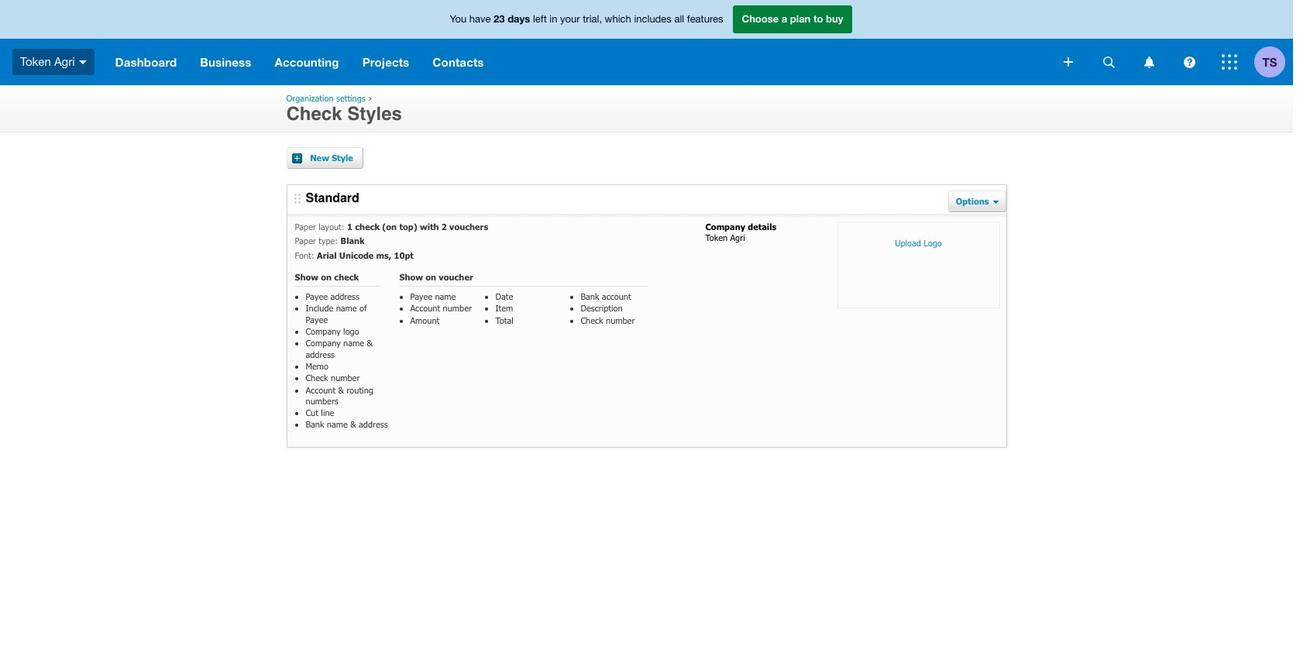 Task type: locate. For each thing, give the bounding box(es) containing it.
0 horizontal spatial svg image
[[79, 60, 86, 64]]

your
[[560, 13, 580, 25]]

contacts
[[433, 55, 484, 69]]

2 horizontal spatial svg image
[[1184, 56, 1195, 68]]

bank up description
[[581, 292, 599, 302]]

payee name
[[410, 292, 456, 302]]

0 vertical spatial paper
[[295, 222, 316, 232]]

company up memo
[[306, 338, 341, 348]]

contacts button
[[421, 39, 496, 85]]

to
[[814, 13, 823, 25]]

23
[[494, 13, 505, 25]]

bank down the cut
[[306, 420, 324, 430]]

voucher
[[439, 272, 473, 282]]

organization settings link
[[286, 93, 366, 103]]

1 vertical spatial number
[[606, 315, 635, 325]]

check inside organization settings › check styles
[[286, 103, 342, 125]]

0 vertical spatial account
[[410, 303, 440, 313]]

address down show on check
[[330, 292, 360, 302]]

2 horizontal spatial number
[[606, 315, 635, 325]]

agri inside popup button
[[54, 55, 75, 68]]

1 vertical spatial &
[[338, 385, 344, 395]]

0 vertical spatial company
[[706, 222, 746, 232]]

show down font:
[[295, 272, 319, 282]]

numbers
[[306, 396, 338, 406]]

1 horizontal spatial show
[[400, 272, 423, 282]]

1 vertical spatial paper
[[295, 236, 316, 246]]

1
[[347, 222, 353, 232]]

payee up include
[[306, 292, 328, 302]]

(on
[[382, 222, 397, 232]]

payee up amount
[[410, 292, 432, 302]]

0 horizontal spatial number
[[331, 373, 360, 383]]

accounting button
[[263, 39, 351, 85]]

0 horizontal spatial &
[[338, 385, 344, 395]]

number
[[443, 303, 472, 313], [606, 315, 635, 325], [331, 373, 360, 383]]

choose
[[742, 13, 779, 25]]

1 horizontal spatial &
[[350, 420, 356, 430]]

svg image
[[1222, 54, 1238, 70], [1103, 56, 1115, 68], [1064, 57, 1073, 67]]

1 vertical spatial token
[[706, 233, 728, 243]]

1 show from the left
[[295, 272, 319, 282]]

1 horizontal spatial on
[[426, 272, 436, 282]]

token inside popup button
[[20, 55, 51, 68]]

address down the 'routing'
[[359, 420, 388, 430]]

0 vertical spatial check
[[286, 103, 342, 125]]

number inside bank account account number
[[443, 303, 472, 313]]

show
[[295, 272, 319, 282], [400, 272, 423, 282]]

which
[[605, 13, 631, 25]]

agri
[[54, 55, 75, 68], [730, 233, 745, 243]]

company left details
[[706, 222, 746, 232]]

2 on from the left
[[426, 272, 436, 282]]

payee address include name of payee company logo company name & address memo check number account & routing numbers cut line bank name & address
[[306, 292, 388, 430]]

0 vertical spatial bank
[[581, 292, 599, 302]]

0 horizontal spatial bank
[[306, 420, 324, 430]]

company
[[706, 222, 746, 232], [306, 326, 341, 336], [306, 338, 341, 348]]

left
[[533, 13, 547, 25]]

address up memo
[[306, 349, 335, 359]]

account
[[410, 303, 440, 313], [306, 385, 336, 395]]

you
[[450, 13, 467, 25]]

paper up font:
[[295, 236, 316, 246]]

number down payee name
[[443, 303, 472, 313]]

buy
[[826, 13, 844, 25]]

name down logo
[[343, 338, 364, 348]]

check
[[355, 222, 380, 232], [334, 272, 359, 282]]

trial,
[[583, 13, 602, 25]]

1 horizontal spatial token
[[706, 233, 728, 243]]

features
[[687, 13, 723, 25]]

name down show on voucher at the left top of the page
[[435, 292, 456, 302]]

bank inside bank account account number
[[581, 292, 599, 302]]

2 horizontal spatial svg image
[[1222, 54, 1238, 70]]

2 vertical spatial &
[[350, 420, 356, 430]]

0 vertical spatial check
[[355, 222, 380, 232]]

account up numbers
[[306, 385, 336, 395]]

show on voucher
[[400, 272, 473, 282]]

on for check
[[321, 272, 332, 282]]

&
[[367, 338, 373, 348], [338, 385, 344, 395], [350, 420, 356, 430]]

plan
[[790, 13, 811, 25]]

dashboard
[[115, 55, 177, 69]]

on
[[321, 272, 332, 282], [426, 272, 436, 282]]

& down the of
[[367, 338, 373, 348]]

paper
[[295, 222, 316, 232], [295, 236, 316, 246]]

payee
[[306, 292, 328, 302], [410, 292, 432, 302], [306, 314, 328, 325]]

2 vertical spatial number
[[331, 373, 360, 383]]

new style
[[310, 153, 353, 163]]

name left the of
[[336, 303, 357, 313]]

0 horizontal spatial show
[[295, 272, 319, 282]]

account up amount
[[410, 303, 440, 313]]

styles
[[347, 103, 402, 125]]

check down memo
[[306, 373, 328, 383]]

number inside payee address include name of payee company logo company name & address memo check number account & routing numbers cut line bank name & address
[[331, 373, 360, 383]]

new
[[310, 153, 329, 163]]

2 paper from the top
[[295, 236, 316, 246]]

name
[[435, 292, 456, 302], [336, 303, 357, 313], [343, 338, 364, 348], [327, 420, 348, 430]]

check right 1
[[355, 222, 380, 232]]

paper left layout:
[[295, 222, 316, 232]]

number up the 'routing'
[[331, 373, 360, 383]]

show down 10pt
[[400, 272, 423, 282]]

check
[[286, 103, 342, 125], [581, 315, 603, 325], [306, 373, 328, 383]]

check number
[[581, 315, 635, 325]]

blank
[[341, 236, 365, 246]]

0 vertical spatial &
[[367, 338, 373, 348]]

check down unicode
[[334, 272, 359, 282]]

2 show from the left
[[400, 272, 423, 282]]

item
[[496, 303, 513, 313]]

1 horizontal spatial bank
[[581, 292, 599, 302]]

0 vertical spatial address
[[330, 292, 360, 302]]

0 horizontal spatial account
[[306, 385, 336, 395]]

type:
[[319, 236, 338, 246]]

bank
[[581, 292, 599, 302], [306, 420, 324, 430]]

agri inside company details token agri
[[730, 233, 745, 243]]

you have 23 days left in your trial, which includes all features
[[450, 13, 723, 25]]

company down include
[[306, 326, 341, 336]]

layout:
[[319, 222, 345, 232]]

options
[[956, 196, 989, 206]]

0 horizontal spatial on
[[321, 272, 332, 282]]

logo
[[924, 238, 942, 248]]

top)
[[399, 222, 417, 232]]

1 horizontal spatial svg image
[[1103, 56, 1115, 68]]

svg image
[[1144, 56, 1154, 68], [1184, 56, 1195, 68], [79, 60, 86, 64]]

in
[[550, 13, 558, 25]]

0 vertical spatial number
[[443, 303, 472, 313]]

address
[[330, 292, 360, 302], [306, 349, 335, 359], [359, 420, 388, 430]]

1 horizontal spatial account
[[410, 303, 440, 313]]

0 vertical spatial agri
[[54, 55, 75, 68]]

bank account account number
[[410, 292, 631, 313]]

payee for payee address include name of payee company logo company name & address memo check number account & routing numbers cut line bank name & address
[[306, 292, 328, 302]]

check down description
[[581, 315, 603, 325]]

2 vertical spatial check
[[306, 373, 328, 383]]

& left the 'routing'
[[338, 385, 344, 395]]

0 horizontal spatial token
[[20, 55, 51, 68]]

2 horizontal spatial &
[[367, 338, 373, 348]]

0 vertical spatial token
[[20, 55, 51, 68]]

a
[[782, 13, 788, 25]]

1 horizontal spatial number
[[443, 303, 472, 313]]

description amount
[[410, 303, 623, 325]]

& down the 'routing'
[[350, 420, 356, 430]]

on up payee name
[[426, 272, 436, 282]]

banner
[[0, 0, 1293, 85]]

choose a plan to buy
[[742, 13, 844, 25]]

1 vertical spatial agri
[[730, 233, 745, 243]]

on for voucher
[[426, 272, 436, 282]]

1 on from the left
[[321, 272, 332, 282]]

1 horizontal spatial agri
[[730, 233, 745, 243]]

0 horizontal spatial agri
[[54, 55, 75, 68]]

1 vertical spatial bank
[[306, 420, 324, 430]]

organization
[[286, 93, 334, 103]]

cut
[[306, 408, 318, 418]]

check up new
[[286, 103, 342, 125]]

token
[[20, 55, 51, 68], [706, 233, 728, 243]]

on down the arial
[[321, 272, 332, 282]]

1 vertical spatial account
[[306, 385, 336, 395]]

name down line
[[327, 420, 348, 430]]

number down description
[[606, 315, 635, 325]]

token inside company details token agri
[[706, 233, 728, 243]]



Task type: describe. For each thing, give the bounding box(es) containing it.
style
[[332, 153, 353, 163]]

accounting
[[275, 55, 339, 69]]

projects button
[[351, 39, 421, 85]]

1 vertical spatial check
[[334, 272, 359, 282]]

payee for payee name
[[410, 292, 432, 302]]

font:
[[295, 250, 314, 260]]

›
[[369, 93, 372, 103]]

10pt
[[394, 250, 414, 260]]

upload logo link
[[837, 222, 1000, 308]]

business
[[200, 55, 251, 69]]

2 vertical spatial company
[[306, 338, 341, 348]]

1 vertical spatial company
[[306, 326, 341, 336]]

company details token agri
[[706, 222, 777, 243]]

check inside payee address include name of payee company logo company name & address memo check number account & routing numbers cut line bank name & address
[[306, 373, 328, 383]]

ts
[[1263, 55, 1278, 69]]

ms,
[[376, 250, 392, 260]]

account inside payee address include name of payee company logo company name & address memo check number account & routing numbers cut line bank name & address
[[306, 385, 336, 395]]

upload
[[895, 238, 921, 248]]

2 vertical spatial address
[[359, 420, 388, 430]]

new style link
[[286, 147, 363, 169]]

total
[[496, 315, 514, 325]]

days
[[508, 13, 530, 25]]

1 horizontal spatial svg image
[[1144, 56, 1154, 68]]

show on check
[[295, 272, 359, 282]]

check inside paper layout: 1 check (on top) with 2 vouchers paper type: blank font: arial unicode ms, 10pt
[[355, 222, 380, 232]]

arial
[[317, 250, 337, 260]]

with
[[420, 222, 439, 232]]

description
[[581, 303, 623, 313]]

show for show on voucher
[[400, 272, 423, 282]]

1 vertical spatial address
[[306, 349, 335, 359]]

bank inside payee address include name of payee company logo company name & address memo check number account & routing numbers cut line bank name & address
[[306, 420, 324, 430]]

show for show on check
[[295, 272, 319, 282]]

vouchers
[[450, 222, 488, 232]]

banner containing ts
[[0, 0, 1293, 85]]

amount
[[410, 315, 440, 325]]

organization settings › check styles
[[286, 93, 402, 125]]

upload logo
[[895, 238, 942, 248]]

2
[[442, 222, 447, 232]]

date
[[496, 292, 513, 302]]

line
[[321, 408, 334, 418]]

business button
[[189, 39, 263, 85]]

unicode
[[339, 250, 374, 260]]

routing
[[347, 385, 373, 395]]

includes
[[634, 13, 672, 25]]

svg image inside token agri popup button
[[79, 60, 86, 64]]

logo
[[343, 326, 359, 336]]

details
[[748, 222, 777, 232]]

of
[[360, 303, 367, 313]]

projects
[[362, 55, 409, 69]]

1 paper from the top
[[295, 222, 316, 232]]

all
[[675, 13, 684, 25]]

standard
[[306, 191, 359, 205]]

account
[[602, 292, 631, 302]]

0 horizontal spatial svg image
[[1064, 57, 1073, 67]]

ts button
[[1255, 39, 1293, 85]]

payee down include
[[306, 314, 328, 325]]

have
[[469, 13, 491, 25]]

settings
[[336, 93, 366, 103]]

include
[[306, 303, 333, 313]]

dashboard link
[[104, 39, 189, 85]]

1 vertical spatial check
[[581, 315, 603, 325]]

token agri button
[[0, 39, 104, 85]]

paper layout: 1 check (on top) with 2 vouchers paper type: blank font: arial unicode ms, 10pt
[[295, 222, 488, 260]]

memo
[[306, 361, 329, 371]]

token agri
[[20, 55, 75, 68]]

account inside bank account account number
[[410, 303, 440, 313]]

company inside company details token agri
[[706, 222, 746, 232]]



Task type: vqa. For each thing, say whether or not it's contained in the screenshot.
10pt
yes



